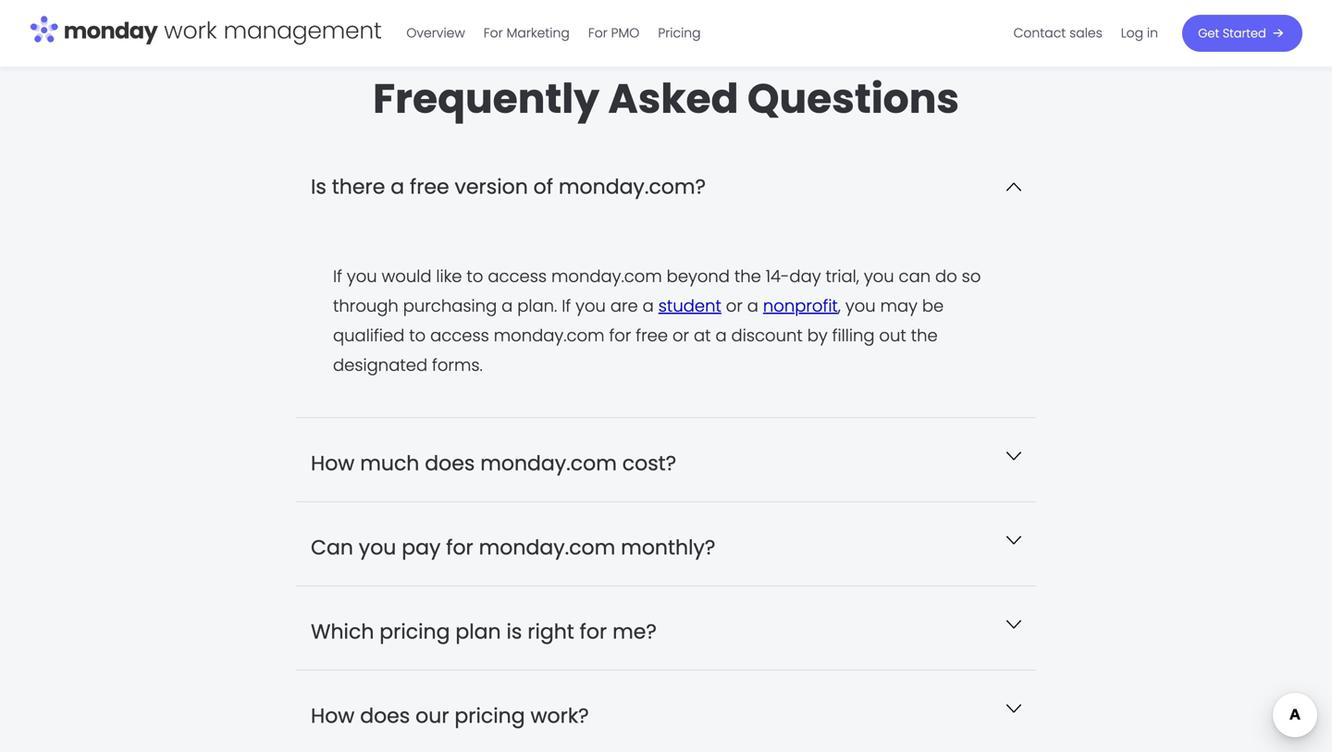 Task type: describe. For each thing, give the bounding box(es) containing it.
be
[[923, 294, 944, 318]]

a left plan.
[[502, 294, 513, 318]]

right
[[528, 618, 575, 646]]

qualified
[[333, 324, 405, 347]]

how much does monday.com cost? button
[[296, 418, 1037, 501]]

for for for marketing
[[484, 24, 503, 42]]

of
[[534, 172, 553, 201]]

frequently asked questions
[[373, 70, 960, 127]]

for for for pmo
[[588, 24, 608, 42]]

0 horizontal spatial for
[[446, 533, 474, 562]]

are
[[611, 294, 638, 318]]

nonprofit
[[763, 294, 838, 318]]

pricing link
[[649, 18, 710, 48]]

pricing inside "how does our pricing work?" 'dropdown button'
[[455, 702, 525, 730]]

get started
[[1199, 25, 1267, 42]]

you up may
[[864, 265, 895, 288]]

free inside , you may be qualified to access monday.com for free or at a discount by filling out the designated forms.
[[636, 324, 668, 347]]

cost?
[[623, 449, 677, 477]]

main element
[[397, 0, 1303, 67]]

14-
[[766, 265, 790, 288]]

student link
[[659, 294, 722, 318]]

discount
[[732, 324, 803, 347]]

pay
[[402, 533, 441, 562]]

by
[[808, 324, 828, 347]]

monday.com up the can you pay for monday.com monthly?
[[481, 449, 617, 477]]

how does our pricing work?
[[311, 702, 589, 730]]

can you pay for monday.com monthly?
[[311, 533, 716, 562]]

day
[[790, 265, 821, 288]]

our
[[416, 702, 449, 730]]

beyond
[[667, 265, 730, 288]]

filling
[[833, 324, 875, 347]]

for inside , you may be qualified to access monday.com for free or at a discount by filling out the designated forms.
[[609, 324, 632, 347]]

would
[[382, 265, 432, 288]]

is
[[311, 172, 327, 201]]

get
[[1199, 25, 1220, 42]]

1 vertical spatial if
[[562, 294, 571, 318]]

work?
[[531, 702, 589, 730]]

at
[[694, 324, 711, 347]]

how does our pricing work? button
[[296, 671, 1037, 752]]

out
[[880, 324, 907, 347]]

1 horizontal spatial or
[[726, 294, 743, 318]]

you for can you pay for monday.com monthly?
[[359, 533, 396, 562]]

monday.com work management image
[[30, 12, 383, 51]]

monday.com inside , you may be qualified to access monday.com for free or at a discount by filling out the designated forms.
[[494, 324, 605, 347]]

a inside dropdown button
[[391, 172, 405, 201]]

free inside dropdown button
[[410, 172, 450, 201]]

contact
[[1014, 24, 1066, 42]]

overview link
[[397, 18, 475, 48]]

a up discount
[[748, 294, 759, 318]]

version
[[455, 172, 528, 201]]

to inside if you would like to access monday.com beyond the 14-day trial, you can do so through purchasing a plan. if you are a
[[467, 265, 483, 288]]

pmo
[[611, 24, 640, 42]]

or inside , you may be qualified to access monday.com for free or at a discount by filling out the designated forms.
[[673, 324, 690, 347]]

frequently
[[373, 70, 600, 127]]

do
[[936, 265, 958, 288]]

list containing contact sales
[[1005, 0, 1168, 67]]

purchasing
[[403, 294, 497, 318]]

like
[[436, 265, 462, 288]]

you left are
[[576, 294, 606, 318]]

which pricing plan is right for me?
[[311, 618, 657, 646]]

get started button
[[1183, 15, 1303, 52]]

for pmo
[[588, 24, 640, 42]]

the inside , you may be qualified to access monday.com for free or at a discount by filling out the designated forms.
[[911, 324, 938, 347]]

asked
[[608, 70, 739, 127]]

which pricing plan is right for me? button
[[296, 587, 1037, 670]]

student or a nonprofit
[[659, 294, 838, 318]]



Task type: vqa. For each thing, say whether or not it's contained in the screenshot.
the bottommost Read more link
no



Task type: locate. For each thing, give the bounding box(es) containing it.
for
[[609, 324, 632, 347], [446, 533, 474, 562], [580, 618, 607, 646]]

monthly?
[[621, 533, 716, 562]]

access inside if you would like to access monday.com beyond the 14-day trial, you can do so through purchasing a plan. if you are a
[[488, 265, 547, 288]]

1 vertical spatial to
[[409, 324, 426, 347]]

does
[[425, 449, 475, 477], [360, 702, 410, 730]]

if you would like to access monday.com beyond the 14-day trial, you can do so through purchasing a plan. if you are a
[[333, 265, 981, 318]]

may
[[881, 294, 918, 318]]

for marketing
[[484, 24, 570, 42]]

so
[[962, 265, 981, 288]]

designated
[[333, 353, 428, 377]]

1 vertical spatial the
[[911, 324, 938, 347]]

the inside if you would like to access monday.com beyond the 14-day trial, you can do so through purchasing a plan. if you are a
[[735, 265, 762, 288]]

forms.
[[432, 353, 483, 377]]

1 vertical spatial does
[[360, 702, 410, 730]]

you
[[347, 265, 377, 288], [864, 265, 895, 288], [576, 294, 606, 318], [846, 294, 876, 318], [359, 533, 396, 562]]

1 horizontal spatial free
[[636, 324, 668, 347]]

0 vertical spatial to
[[467, 265, 483, 288]]

a inside , you may be qualified to access monday.com for free or at a discount by filling out the designated forms.
[[716, 324, 727, 347]]

1 vertical spatial for
[[446, 533, 474, 562]]

a right there
[[391, 172, 405, 201]]

0 horizontal spatial does
[[360, 702, 410, 730]]

if up through
[[333, 265, 342, 288]]

or up discount
[[726, 294, 743, 318]]

list
[[1005, 0, 1168, 67]]

0 vertical spatial or
[[726, 294, 743, 318]]

can
[[899, 265, 931, 288]]

sales
[[1070, 24, 1103, 42]]

log in
[[1121, 24, 1159, 42]]

1 vertical spatial how
[[311, 702, 355, 730]]

0 horizontal spatial the
[[735, 265, 762, 288]]

0 vertical spatial does
[[425, 449, 475, 477]]

1 horizontal spatial for
[[580, 618, 607, 646]]

you up through
[[347, 265, 377, 288]]

0 vertical spatial free
[[410, 172, 450, 201]]

1 vertical spatial pricing
[[455, 702, 525, 730]]

can
[[311, 533, 353, 562]]

you for if you would like to access monday.com beyond the 14-day trial, you can do so through purchasing a plan. if you are a
[[347, 265, 377, 288]]

0 horizontal spatial to
[[409, 324, 426, 347]]

pricing right our
[[455, 702, 525, 730]]

pricing left plan
[[380, 618, 450, 646]]

monday.com down plan.
[[494, 324, 605, 347]]

does inside 'dropdown button'
[[360, 702, 410, 730]]

monday.com
[[552, 265, 662, 288], [494, 324, 605, 347], [481, 449, 617, 477], [479, 533, 616, 562]]

contact sales link
[[1005, 18, 1112, 48]]

a right at
[[716, 324, 727, 347]]

marketing
[[507, 24, 570, 42]]

2 horizontal spatial for
[[609, 324, 632, 347]]

for left pmo
[[588, 24, 608, 42]]

for down are
[[609, 324, 632, 347]]

is there a free version of monday.com?
[[311, 172, 706, 201]]

how inside dropdown button
[[311, 449, 355, 477]]

plan
[[456, 618, 501, 646]]

1 vertical spatial free
[[636, 324, 668, 347]]

can you pay for monday.com monthly? button
[[296, 502, 1037, 586]]

monday.com inside if you would like to access monday.com beyond the 14-day trial, you can do so through purchasing a plan. if you are a
[[552, 265, 662, 288]]

0 horizontal spatial for
[[484, 24, 503, 42]]

a
[[391, 172, 405, 201], [502, 294, 513, 318], [643, 294, 654, 318], [748, 294, 759, 318], [716, 324, 727, 347]]

is there a free version of monday.com? button
[[296, 141, 1037, 225]]

access
[[488, 265, 547, 288], [430, 324, 489, 347]]

1 for from the left
[[484, 24, 503, 42]]

monday.com up right
[[479, 533, 616, 562]]

access inside , you may be qualified to access monday.com for free or at a discount by filling out the designated forms.
[[430, 324, 489, 347]]

student
[[659, 294, 722, 318]]

,
[[838, 294, 841, 318]]

monday.com up are
[[552, 265, 662, 288]]

to
[[467, 265, 483, 288], [409, 324, 426, 347]]

me?
[[613, 618, 657, 646]]

0 horizontal spatial pricing
[[380, 618, 450, 646]]

1 horizontal spatial if
[[562, 294, 571, 318]]

monday.com?
[[559, 172, 706, 201]]

how for how much does monday.com cost?
[[311, 449, 355, 477]]

how left much
[[311, 449, 355, 477]]

nonprofit link
[[763, 294, 838, 318]]

for right pay at the bottom left
[[446, 533, 474, 562]]

access up forms.
[[430, 324, 489, 347]]

or left at
[[673, 324, 690, 347]]

trial,
[[826, 265, 860, 288]]

pricing
[[380, 618, 450, 646], [455, 702, 525, 730]]

questions
[[748, 70, 960, 127]]

how much does monday.com cost?
[[311, 449, 677, 477]]

0 vertical spatial for
[[609, 324, 632, 347]]

you right the ,
[[846, 294, 876, 318]]

is there a free version of monday.com? region
[[333, 262, 1000, 380]]

0 vertical spatial if
[[333, 265, 342, 288]]

you inside , you may be qualified to access monday.com for free or at a discount by filling out the designated forms.
[[846, 294, 876, 318]]

1 vertical spatial or
[[673, 324, 690, 347]]

0 horizontal spatial or
[[673, 324, 690, 347]]

log in link
[[1112, 18, 1168, 48]]

for left me?
[[580, 618, 607, 646]]

does inside dropdown button
[[425, 449, 475, 477]]

there
[[332, 172, 385, 201]]

free left version
[[410, 172, 450, 201]]

1 horizontal spatial pricing
[[455, 702, 525, 730]]

2 how from the top
[[311, 702, 355, 730]]

much
[[360, 449, 420, 477]]

1 horizontal spatial the
[[911, 324, 938, 347]]

how down which
[[311, 702, 355, 730]]

1 horizontal spatial to
[[467, 265, 483, 288]]

0 vertical spatial pricing
[[380, 618, 450, 646]]

the down be
[[911, 324, 938, 347]]

is
[[507, 618, 522, 646]]

does left our
[[360, 702, 410, 730]]

access up plan.
[[488, 265, 547, 288]]

for pmo link
[[579, 18, 649, 48]]

does right much
[[425, 449, 475, 477]]

started
[[1223, 25, 1267, 42]]

if
[[333, 265, 342, 288], [562, 294, 571, 318]]

how
[[311, 449, 355, 477], [311, 702, 355, 730]]

pricing
[[658, 24, 701, 42]]

you for , you may be qualified to access monday.com for free or at a discount by filling out the designated forms.
[[846, 294, 876, 318]]

for marketing link
[[475, 18, 579, 48]]

the
[[735, 265, 762, 288], [911, 324, 938, 347]]

log
[[1121, 24, 1144, 42]]

through
[[333, 294, 399, 318]]

free down are
[[636, 324, 668, 347]]

pricing inside which pricing plan is right for me? dropdown button
[[380, 618, 450, 646]]

free
[[410, 172, 450, 201], [636, 324, 668, 347]]

how for how does our pricing work?
[[311, 702, 355, 730]]

for
[[484, 24, 503, 42], [588, 24, 608, 42]]

to inside , you may be qualified to access monday.com for free or at a discount by filling out the designated forms.
[[409, 324, 426, 347]]

a right are
[[643, 294, 654, 318]]

1 vertical spatial access
[[430, 324, 489, 347]]

2 vertical spatial for
[[580, 618, 607, 646]]

1 horizontal spatial does
[[425, 449, 475, 477]]

for left marketing
[[484, 24, 503, 42]]

you inside dropdown button
[[359, 533, 396, 562]]

2 for from the left
[[588, 24, 608, 42]]

you left pay at the bottom left
[[359, 533, 396, 562]]

overview
[[407, 24, 465, 42]]

, you may be qualified to access monday.com for free or at a discount by filling out the designated forms.
[[333, 294, 944, 377]]

0 horizontal spatial free
[[410, 172, 450, 201]]

contact sales
[[1014, 24, 1103, 42]]

0 vertical spatial how
[[311, 449, 355, 477]]

0 horizontal spatial if
[[333, 265, 342, 288]]

the up student or a nonprofit
[[735, 265, 762, 288]]

plan.
[[518, 294, 557, 318]]

or
[[726, 294, 743, 318], [673, 324, 690, 347]]

in
[[1148, 24, 1159, 42]]

which
[[311, 618, 374, 646]]

1 horizontal spatial for
[[588, 24, 608, 42]]

0 vertical spatial the
[[735, 265, 762, 288]]

if right plan.
[[562, 294, 571, 318]]

to right like at the left top
[[467, 265, 483, 288]]

to down purchasing
[[409, 324, 426, 347]]

0 vertical spatial access
[[488, 265, 547, 288]]

how inside 'dropdown button'
[[311, 702, 355, 730]]

1 how from the top
[[311, 449, 355, 477]]



